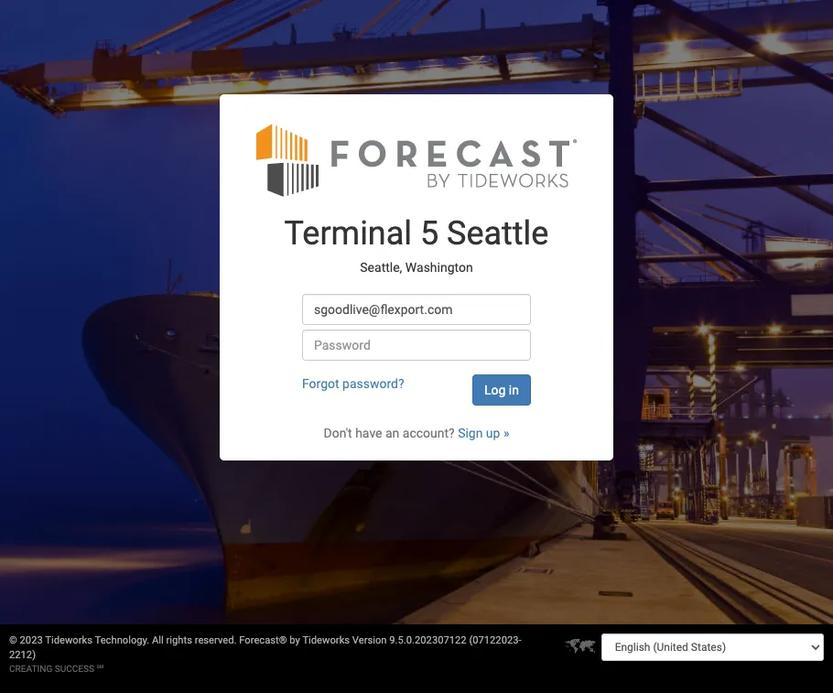 Task type: vqa. For each thing, say whether or not it's contained in the screenshot.
'© 2023 Tideworks Technology. All rights reserved. Forecast® by Tideworks Version 9.5.0.202307122 (07122023-2212) Creating Success ℠'
no



Task type: describe. For each thing, give the bounding box(es) containing it.
»
[[504, 426, 510, 441]]

don't have an account? sign up »
[[324, 426, 510, 441]]

tideworks for by
[[303, 635, 350, 647]]

success
[[55, 664, 94, 674]]

5
[[421, 214, 439, 253]]

rights
[[166, 635, 192, 647]]

washington
[[406, 261, 473, 275]]

terminal
[[285, 214, 412, 253]]

password?
[[343, 376, 405, 391]]

©
[[9, 635, 17, 647]]

terminal 5 seattle seattle, washington
[[285, 214, 549, 275]]

seattle,
[[360, 261, 403, 275]]

2023
[[20, 635, 43, 647]]

forgot password? link
[[302, 376, 405, 391]]

account?
[[403, 426, 455, 441]]

forecast®
[[239, 635, 287, 647]]

by
[[290, 635, 300, 647]]

Password password field
[[302, 330, 531, 361]]

version
[[353, 635, 387, 647]]

(07122023-
[[469, 635, 522, 647]]

forecast® by tideworks image
[[257, 122, 577, 198]]

in
[[509, 383, 519, 397]]

technology.
[[95, 635, 150, 647]]

have
[[356, 426, 383, 441]]

log in button
[[473, 375, 531, 406]]



Task type: locate. For each thing, give the bounding box(es) containing it.
℠
[[97, 664, 104, 674]]

don't
[[324, 426, 352, 441]]

up
[[486, 426, 501, 441]]

sign
[[458, 426, 483, 441]]

all
[[152, 635, 164, 647]]

reserved.
[[195, 635, 237, 647]]

1 tideworks from the left
[[45, 635, 93, 647]]

© 2023 tideworks technology. all rights reserved.
[[9, 635, 239, 647]]

tideworks
[[45, 635, 93, 647], [303, 635, 350, 647]]

forecast® by tideworks version 9.5.0.202307122 (07122023- 2212) creating success ℠
[[9, 635, 522, 674]]

sign up » link
[[458, 426, 510, 441]]

1 horizontal spatial tideworks
[[303, 635, 350, 647]]

seattle
[[447, 214, 549, 253]]

forgot
[[302, 376, 340, 391]]

2212)
[[9, 650, 36, 662]]

forgot password? log in
[[302, 376, 519, 397]]

tideworks for 2023
[[45, 635, 93, 647]]

creating
[[9, 664, 52, 674]]

tideworks right by
[[303, 635, 350, 647]]

an
[[386, 426, 400, 441]]

tideworks inside forecast® by tideworks version 9.5.0.202307122 (07122023- 2212) creating success ℠
[[303, 635, 350, 647]]

tideworks up success
[[45, 635, 93, 647]]

2 tideworks from the left
[[303, 635, 350, 647]]

9.5.0.202307122
[[390, 635, 467, 647]]

Email or username text field
[[302, 294, 531, 325]]

0 horizontal spatial tideworks
[[45, 635, 93, 647]]

log
[[485, 383, 506, 397]]



